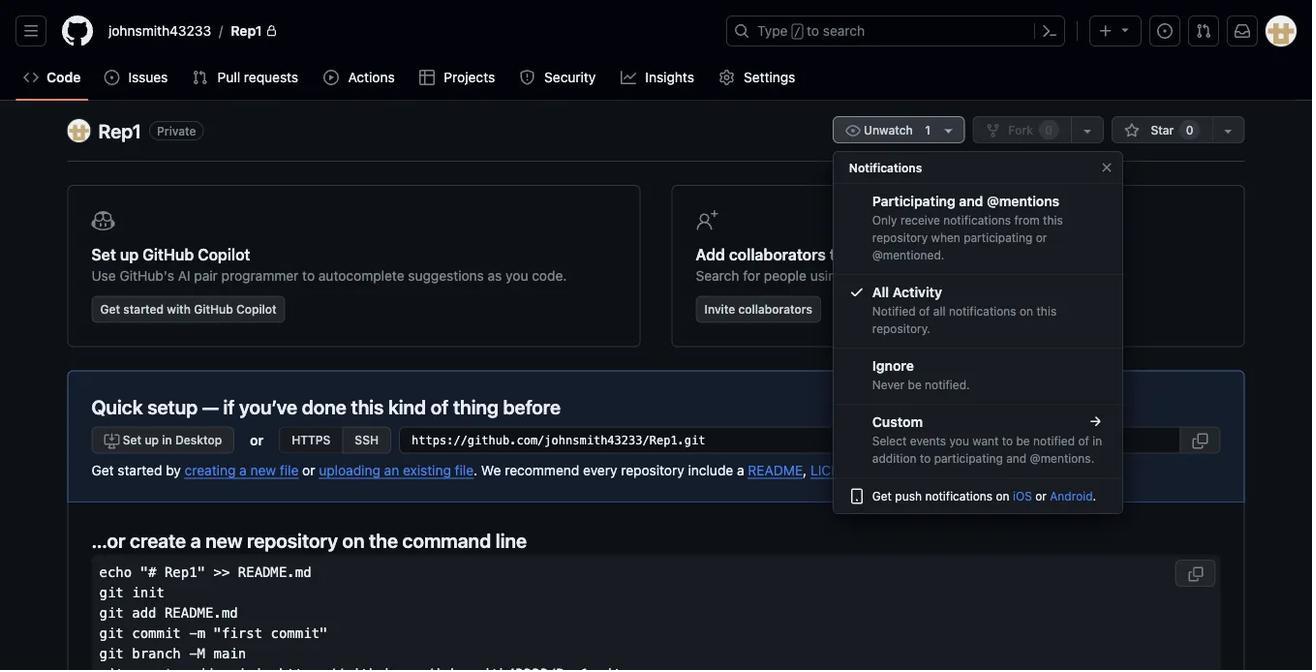 Task type: vqa. For each thing, say whether or not it's contained in the screenshot.
the Get for Get push notifications on iOS or Android .
yes



Task type: locate. For each thing, give the bounding box(es) containing it.
this up the their at the right top
[[849, 245, 876, 264]]

1 vertical spatial you
[[950, 434, 970, 448]]

this inside add collaborators to this repository search for people using their github username or email address.
[[849, 245, 876, 264]]

0 vertical spatial started
[[123, 302, 164, 316]]

get right device mobile image
[[873, 490, 892, 503]]

unwatch
[[861, 123, 917, 137]]

this right from
[[1044, 213, 1064, 227]]

0 vertical spatial of
[[920, 304, 931, 318]]

invite collaborators link
[[696, 296, 822, 323]]

projects link
[[412, 63, 504, 92]]

notifications up when
[[944, 213, 1012, 227]]

on down email
[[1020, 304, 1034, 318]]

0 vertical spatial on
[[1020, 304, 1034, 318]]

, left license
[[803, 462, 807, 478]]

github
[[143, 245, 194, 264], [880, 268, 924, 284], [194, 302, 233, 316]]

0 vertical spatial set
[[92, 245, 116, 264]]

add
[[132, 606, 156, 622]]

notifications for and
[[944, 213, 1012, 227]]

up inside set up github copilot use github's ai pair programmer to autocomplete suggestions as you code.
[[120, 245, 139, 264]]

2 horizontal spatial of
[[1079, 434, 1090, 448]]

2 horizontal spatial a
[[737, 462, 745, 478]]

1 horizontal spatial on
[[997, 490, 1010, 503]]

people
[[764, 268, 807, 284]]

copy to clipboard image
[[1188, 567, 1204, 582]]

0 horizontal spatial a
[[191, 529, 201, 552]]

github down pair
[[194, 302, 233, 316]]

0 horizontal spatial ,
[[803, 462, 807, 478]]

0 vertical spatial notifications
[[944, 213, 1012, 227]]

or up creating a new file link
[[250, 432, 264, 448]]

rep1 link right owner avatar
[[98, 119, 142, 142]]

or inside participating and @mentions only receive notifications from this repository when participating or @mentioned.
[[1036, 231, 1048, 244]]

set inside set up github copilot use github's ai pair programmer to autocomplete suggestions as you code.
[[92, 245, 116, 264]]

1 horizontal spatial /
[[794, 25, 801, 39]]

/ up pull
[[219, 23, 223, 39]]

rep1 left lock icon
[[231, 23, 262, 39]]

an
[[384, 462, 399, 478]]

for
[[743, 268, 761, 284]]

or left email
[[993, 268, 1006, 284]]

up
[[120, 245, 139, 264], [145, 434, 159, 447]]

github inside set up github copilot use github's ai pair programmer to autocomplete suggestions as you code.
[[143, 245, 194, 264]]

1 vertical spatial up
[[145, 434, 159, 447]]

file left "we"
[[455, 462, 474, 478]]

new up >>
[[206, 529, 243, 552]]

you right the as
[[506, 268, 529, 284]]

1 vertical spatial copilot
[[236, 302, 277, 316]]

command palette image
[[1043, 23, 1058, 39]]

desktop
[[175, 434, 222, 447]]

get down use
[[100, 302, 120, 316]]

on left the 'the'
[[342, 529, 365, 552]]

0 vertical spatial up
[[120, 245, 139, 264]]

all activity notified of all notifications on this repository.
[[873, 284, 1057, 335]]

0 right 'star'
[[1187, 123, 1194, 137]]

1 vertical spatial be
[[1017, 434, 1031, 448]]

rep1 link up pull requests
[[223, 16, 285, 46]]

be left the notified on the bottom
[[1017, 434, 1031, 448]]

git
[[99, 585, 124, 601], [99, 606, 124, 622], [99, 626, 124, 642], [99, 646, 124, 662]]

Clone URL text field
[[399, 427, 1182, 454]]

repository up "@mentioned."
[[873, 231, 928, 244]]

0 vertical spatial collaborators
[[729, 245, 826, 264]]

0 vertical spatial participating
[[964, 231, 1033, 244]]

>>
[[214, 565, 230, 581]]

0 horizontal spatial on
[[342, 529, 365, 552]]

4 git from the top
[[99, 646, 124, 662]]

set for in
[[123, 434, 142, 447]]

you inside set up github copilot use github's ai pair programmer to autocomplete suggestions as you code.
[[506, 268, 529, 284]]

1 vertical spatial collaborators
[[739, 302, 813, 316]]

1 vertical spatial set
[[123, 434, 142, 447]]

list containing johnsmith43233 /
[[101, 16, 715, 46]]

a right include
[[737, 462, 745, 478]]

.gitignore link
[[900, 462, 959, 478]]

0 horizontal spatial rep1
[[98, 119, 142, 142]]

this down email
[[1037, 304, 1057, 318]]

0 horizontal spatial new
[[206, 529, 243, 552]]

0 vertical spatial get
[[100, 302, 120, 316]]

- up m
[[189, 626, 197, 642]]

init
[[132, 585, 165, 601]]

1 vertical spatial on
[[997, 490, 1010, 503]]

0 for fork 0
[[1046, 123, 1053, 137]]

select
[[873, 434, 907, 448]]

0 vertical spatial be
[[908, 378, 922, 391]]

1 0 from the left
[[1046, 123, 1053, 137]]

in up by
[[162, 434, 172, 447]]

with
[[167, 302, 191, 316]]

2 horizontal spatial .
[[1093, 490, 1097, 503]]

/
[[219, 23, 223, 39], [794, 25, 801, 39]]

1 horizontal spatial set
[[123, 434, 142, 447]]

"first
[[214, 626, 263, 642]]

1 horizontal spatial ,
[[866, 462, 870, 478]]

git pull request image
[[192, 70, 208, 85]]

git left branch
[[99, 646, 124, 662]]

2 horizontal spatial and
[[1007, 452, 1027, 465]]

1 horizontal spatial be
[[1017, 434, 1031, 448]]

notifications down username
[[949, 304, 1017, 318]]

notifications down .gitignore "link"
[[926, 490, 993, 503]]

/ inside johnsmith43233 /
[[219, 23, 223, 39]]

creating a new file link
[[185, 462, 299, 478]]

file
[[280, 462, 299, 478], [455, 462, 474, 478]]

star
[[1151, 123, 1175, 137]]

https button
[[279, 427, 342, 454]]

a right creating
[[239, 462, 247, 478]]

0 horizontal spatial and
[[873, 462, 897, 478]]

- down "m"
[[189, 646, 197, 662]]

git left add
[[99, 606, 124, 622]]

list
[[101, 16, 715, 46]]

0 horizontal spatial rep1 link
[[98, 119, 142, 142]]

1 vertical spatial rep1 link
[[98, 119, 142, 142]]

. left "we"
[[474, 462, 478, 478]]

2 file from the left
[[455, 462, 474, 478]]

repo forked image
[[986, 123, 1001, 139]]

set up in desktop
[[120, 434, 222, 447]]

line
[[496, 529, 527, 552]]

1 horizontal spatial and
[[960, 193, 984, 209]]

be right never
[[908, 378, 922, 391]]

star image
[[1125, 123, 1141, 139]]

to up "using"
[[830, 245, 845, 264]]

to down events
[[920, 452, 931, 465]]

of inside select events you want to be notified of in addition to participating and @mentions.
[[1079, 434, 1090, 448]]

. down "@mentions."
[[1093, 490, 1097, 503]]

new right creating
[[250, 462, 276, 478]]

and up ios
[[1007, 452, 1027, 465]]

recommend
[[505, 462, 580, 478]]

events
[[911, 434, 947, 448]]

0 vertical spatial github
[[143, 245, 194, 264]]

0 right "fork"
[[1046, 123, 1053, 137]]

this inside participating and @mentions only receive notifications from this repository when participating or @mentioned.
[[1044, 213, 1064, 227]]

. up get push notifications on ios or android .
[[959, 462, 963, 478]]

branch
[[132, 646, 181, 662]]

"#
[[140, 565, 156, 581]]

desktop download image
[[104, 434, 120, 449]]

never
[[873, 378, 905, 391]]

set right desktop download icon
[[123, 434, 142, 447]]

menu
[[833, 143, 1124, 530]]

on left ios
[[997, 490, 1010, 503]]

be
[[908, 378, 922, 391], [1017, 434, 1031, 448]]

2 vertical spatial on
[[342, 529, 365, 552]]

collaborators up people
[[729, 245, 826, 264]]

0 vertical spatial rep1
[[231, 23, 262, 39]]

to left search
[[807, 23, 820, 39]]

participating down want
[[935, 452, 1004, 465]]

you've
[[239, 395, 298, 418]]

1 horizontal spatial up
[[145, 434, 159, 447]]

1 vertical spatial notifications
[[949, 304, 1017, 318]]

,
[[803, 462, 807, 478], [866, 462, 870, 478]]

actions link
[[316, 63, 404, 92]]

git pull request image
[[1197, 23, 1212, 39]]

1 vertical spatial of
[[431, 395, 449, 418]]

notifications
[[850, 161, 923, 174]]

1 vertical spatial new
[[206, 529, 243, 552]]

pull
[[218, 69, 240, 85]]

0 horizontal spatial up
[[120, 245, 139, 264]]

1 vertical spatial rep1
[[98, 119, 142, 142]]

started left by
[[118, 462, 162, 478]]

you
[[506, 268, 529, 284], [950, 434, 970, 448]]

1 vertical spatial -
[[189, 646, 197, 662]]

started for with
[[123, 302, 164, 316]]

repository right every
[[621, 462, 685, 478]]

pull requests link
[[185, 63, 308, 92]]

receive
[[901, 213, 941, 227]]

get down desktop download icon
[[92, 462, 114, 478]]

0 horizontal spatial .
[[474, 462, 478, 478]]

1 , from the left
[[803, 462, 807, 478]]

1
[[925, 123, 931, 137]]

0 horizontal spatial you
[[506, 268, 529, 284]]

1 horizontal spatial file
[[455, 462, 474, 478]]

0 for star 0
[[1187, 123, 1194, 137]]

2 vertical spatial notifications
[[926, 490, 993, 503]]

1 vertical spatial get
[[92, 462, 114, 478]]

started
[[123, 302, 164, 316], [118, 462, 162, 478]]

search
[[823, 23, 865, 39]]

0 horizontal spatial set
[[92, 245, 116, 264]]

participating inside participating and @mentions only receive notifications from this repository when participating or @mentioned.
[[964, 231, 1033, 244]]

notifications image
[[1235, 23, 1251, 39]]

of
[[920, 304, 931, 318], [431, 395, 449, 418], [1079, 434, 1090, 448]]

or down from
[[1036, 231, 1048, 244]]

on
[[1020, 304, 1034, 318], [997, 490, 1010, 503], [342, 529, 365, 552]]

0 horizontal spatial in
[[162, 434, 172, 447]]

participating down from
[[964, 231, 1033, 244]]

0 horizontal spatial of
[[431, 395, 449, 418]]

copilot inside set up github copilot use github's ai pair programmer to autocomplete suggestions as you code.
[[198, 245, 250, 264]]

started down github's
[[123, 302, 164, 316]]

.gitignore
[[900, 462, 959, 478]]

1 horizontal spatial new
[[250, 462, 276, 478]]

0 horizontal spatial /
[[219, 23, 223, 39]]

collaborators inside add collaborators to this repository search for people using their github username or email address.
[[729, 245, 826, 264]]

and inside select events you want to be notified of in addition to participating and @mentions.
[[1007, 452, 1027, 465]]

set up use
[[92, 245, 116, 264]]

ssh
[[355, 434, 379, 447]]

0 horizontal spatial be
[[908, 378, 922, 391]]

collaborators inside invite collaborators link
[[739, 302, 813, 316]]

to inside add collaborators to this repository search for people using their github username or email address.
[[830, 245, 845, 264]]

repository down when
[[880, 245, 955, 264]]

git down the echo
[[99, 585, 124, 601]]

a up rep1"
[[191, 529, 201, 552]]

0 horizontal spatial file
[[280, 462, 299, 478]]

addition
[[873, 452, 917, 465]]

include
[[688, 462, 734, 478]]

/ inside type / to search
[[794, 25, 801, 39]]

readme.md
[[238, 565, 312, 581], [165, 606, 238, 622]]

0 vertical spatial -
[[189, 626, 197, 642]]

and inside participating and @mentions only receive notifications from this repository when participating or @mentioned.
[[960, 193, 984, 209]]

1 horizontal spatial 0
[[1187, 123, 1194, 137]]

1 horizontal spatial of
[[920, 304, 931, 318]]

1 horizontal spatial rep1 link
[[223, 16, 285, 46]]

notifications inside participating and @mentions only receive notifications from this repository when participating or @mentioned.
[[944, 213, 1012, 227]]

2 vertical spatial get
[[873, 490, 892, 503]]

notifications inside "all activity notified of all notifications on this repository."
[[949, 304, 1017, 318]]

2 horizontal spatial on
[[1020, 304, 1034, 318]]

1 horizontal spatial .
[[959, 462, 963, 478]]

get inside menu
[[873, 490, 892, 503]]

commit"
[[271, 626, 328, 642]]

copilot down programmer
[[236, 302, 277, 316]]

add collaborators to this repository search for people using their github username or email address.
[[696, 245, 1100, 284]]

ignore
[[873, 358, 915, 374]]

activity
[[893, 284, 943, 300]]

1 horizontal spatial rep1
[[231, 23, 262, 39]]

…or
[[92, 529, 125, 552]]

rep1 link
[[223, 16, 285, 46], [98, 119, 142, 142]]

notifications for activity
[[949, 304, 1017, 318]]

/ right type in the top of the page
[[794, 25, 801, 39]]

0 vertical spatial copilot
[[198, 245, 250, 264]]

creating
[[185, 462, 236, 478]]

rep1 right owner avatar
[[98, 119, 142, 142]]

of right kind
[[431, 395, 449, 418]]

all
[[873, 284, 890, 300]]

get for get started by creating a new file or uploading an existing file .                we recommend every repository include a readme , license ,               and .gitignore .
[[92, 462, 114, 478]]

git left commit
[[99, 626, 124, 642]]

you left want
[[950, 434, 970, 448]]

readme.md down "…or create a new repository on the command line"
[[238, 565, 312, 581]]

2 0 from the left
[[1187, 123, 1194, 137]]

file down "https" "button"
[[280, 462, 299, 478]]

github down "@mentioned."
[[880, 268, 924, 284]]

copilot up pair
[[198, 245, 250, 264]]

1 vertical spatial started
[[118, 462, 162, 478]]

person add image
[[696, 209, 719, 233]]

1 vertical spatial participating
[[935, 452, 1004, 465]]

1 horizontal spatial you
[[950, 434, 970, 448]]

ios link
[[1013, 490, 1033, 503]]

settings
[[744, 69, 796, 85]]

0 vertical spatial new
[[250, 462, 276, 478]]

to right programmer
[[302, 268, 315, 284]]

type
[[758, 23, 788, 39]]

issue opened image
[[1158, 23, 1173, 39]]

the
[[369, 529, 398, 552]]

0 horizontal spatial 0
[[1046, 123, 1053, 137]]

menu containing participating and @mentions
[[833, 143, 1124, 530]]

github up ai
[[143, 245, 194, 264]]

collaborators
[[729, 245, 826, 264], [739, 302, 813, 316]]

0 vertical spatial you
[[506, 268, 529, 284]]

in down arrow right icon
[[1093, 434, 1103, 448]]

readme.md up "m"
[[165, 606, 238, 622]]

1 horizontal spatial in
[[1093, 434, 1103, 448]]

license
[[811, 462, 866, 478]]

of down arrow right icon
[[1079, 434, 1090, 448]]

johnsmith43233 /
[[109, 23, 223, 39]]

main
[[214, 646, 246, 662]]

1 git from the top
[[99, 585, 124, 601]]

, left the addition
[[866, 462, 870, 478]]

or
[[1036, 231, 1048, 244], [993, 268, 1006, 284], [250, 432, 264, 448], [302, 462, 315, 478], [1036, 490, 1047, 503]]

@mentioned.
[[873, 248, 945, 262]]

of left all
[[920, 304, 931, 318]]

2 vertical spatial of
[[1079, 434, 1090, 448]]

and up when
[[960, 193, 984, 209]]

up down setup
[[145, 434, 159, 447]]

or down "https" "button"
[[302, 462, 315, 478]]

to right want
[[1003, 434, 1014, 448]]

collaborators for invite
[[739, 302, 813, 316]]

1 vertical spatial github
[[880, 268, 924, 284]]

collaborators down people
[[739, 302, 813, 316]]

shield image
[[520, 70, 535, 85]]

participating
[[964, 231, 1033, 244], [935, 452, 1004, 465]]

github inside add collaborators to this repository search for people using their github username or email address.
[[880, 268, 924, 284]]

play image
[[324, 70, 339, 85]]

and down select
[[873, 462, 897, 478]]

or right ios link
[[1036, 490, 1047, 503]]

2 - from the top
[[189, 646, 197, 662]]

rep1
[[231, 23, 262, 39], [98, 119, 142, 142]]

up up github's
[[120, 245, 139, 264]]



Task type: describe. For each thing, give the bounding box(es) containing it.
https
[[292, 434, 331, 447]]

autocomplete
[[319, 268, 405, 284]]

0 vertical spatial readme.md
[[238, 565, 312, 581]]

be inside select events you want to be notified of in addition to participating and @mentions.
[[1017, 434, 1031, 448]]

/ for type
[[794, 25, 801, 39]]

search
[[696, 268, 740, 284]]

this inside "all activity notified of all notifications on this repository."
[[1037, 304, 1057, 318]]

device mobile image
[[850, 489, 865, 504]]

1 horizontal spatial a
[[239, 462, 247, 478]]

lock image
[[266, 25, 278, 37]]

0 vertical spatial rep1 link
[[223, 16, 285, 46]]

from
[[1015, 213, 1040, 227]]

1 vertical spatial readme.md
[[165, 606, 238, 622]]

kind
[[388, 395, 426, 418]]

ios
[[1013, 490, 1033, 503]]

set up github copilot use github's ai pair programmer to autocomplete suggestions as you code.
[[92, 245, 567, 284]]

get for get push notifications on ios or android .
[[873, 490, 892, 503]]

commit
[[132, 626, 181, 642]]

notified
[[873, 304, 916, 318]]

insights link
[[613, 63, 704, 92]]

graph image
[[621, 70, 636, 85]]

echo
[[99, 565, 132, 581]]

get for get started with github copilot
[[100, 302, 120, 316]]

if
[[223, 395, 235, 418]]

license link
[[811, 462, 866, 478]]

every
[[583, 462, 618, 478]]

get started by creating a new file or uploading an existing file .                we recommend every repository include a readme , license ,               and .gitignore .
[[92, 462, 963, 478]]

set up in desktop link
[[92, 427, 235, 454]]

pull requests
[[218, 69, 299, 85]]

repository.
[[873, 322, 931, 335]]

only
[[873, 213, 898, 227]]

existing
[[403, 462, 451, 478]]

code image
[[23, 70, 39, 85]]

m
[[197, 646, 205, 662]]

add this repository to a list image
[[1221, 123, 1237, 139]]

android link
[[1051, 490, 1093, 503]]

repository inside add collaborators to this repository search for people using their github username or email address.
[[880, 245, 955, 264]]

this up ssh
[[351, 395, 384, 418]]

gear image
[[719, 70, 735, 85]]

1 file from the left
[[280, 462, 299, 478]]

copilot image
[[92, 209, 115, 233]]

we
[[481, 462, 501, 478]]

issues
[[128, 69, 168, 85]]

participating inside select events you want to be notified of in addition to participating and @mentions.
[[935, 452, 1004, 465]]

to inside set up github copilot use github's ai pair programmer to autocomplete suggestions as you code.
[[302, 268, 315, 284]]

quick
[[92, 395, 143, 418]]

in inside select events you want to be notified of in addition to participating and @mentions.
[[1093, 434, 1103, 448]]

repository inside participating and @mentions only receive notifications from this repository when participating or @mentioned.
[[873, 231, 928, 244]]

close menu image
[[1100, 160, 1115, 175]]

—
[[202, 395, 219, 418]]

all
[[934, 304, 946, 318]]

android
[[1051, 490, 1093, 503]]

table image
[[420, 70, 435, 85]]

invite
[[705, 302, 736, 316]]

participating
[[873, 193, 956, 209]]

command
[[403, 529, 491, 552]]

you inside select events you want to be notified of in addition to participating and @mentions.
[[950, 434, 970, 448]]

be inside ignore never be notified.
[[908, 378, 922, 391]]

3 git from the top
[[99, 626, 124, 642]]

pair
[[194, 268, 218, 284]]

johnsmith43233 link
[[101, 16, 219, 46]]

repository down creating a new file link
[[247, 529, 338, 552]]

github's
[[120, 268, 174, 284]]

0 users starred this repository element
[[1180, 120, 1201, 140]]

/ for johnsmith43233
[[219, 23, 223, 39]]

want
[[973, 434, 999, 448]]

triangle down image
[[1118, 22, 1134, 37]]

ignore never be notified.
[[873, 358, 970, 391]]

check image
[[850, 284, 865, 300]]

by
[[166, 462, 181, 478]]

owner avatar image
[[67, 119, 91, 142]]

on inside "all activity notified of all notifications on this repository."
[[1020, 304, 1034, 318]]

code.
[[532, 268, 567, 284]]

@mentions
[[987, 193, 1060, 209]]

insights
[[646, 69, 695, 85]]

create
[[130, 529, 186, 552]]

get push notifications on ios or android .
[[873, 490, 1097, 503]]

up for in
[[145, 434, 159, 447]]

2 git from the top
[[99, 606, 124, 622]]

arrow right image
[[1088, 414, 1103, 430]]

copy to clipboard image
[[1193, 434, 1209, 449]]

get started with github copilot link
[[92, 296, 285, 323]]

collaborators for add
[[729, 245, 826, 264]]

copilot inside get started with github copilot link
[[236, 302, 277, 316]]

of inside "all activity notified of all notifications on this repository."
[[920, 304, 931, 318]]

push
[[896, 490, 922, 503]]

1 - from the top
[[189, 626, 197, 642]]

…or create a new repository on the command line
[[92, 529, 527, 552]]

type / to search
[[758, 23, 865, 39]]

up for github
[[120, 245, 139, 264]]

homepage image
[[62, 16, 93, 47]]

address.
[[1047, 268, 1100, 284]]

ssh button
[[342, 427, 392, 454]]

email
[[1010, 268, 1043, 284]]

set for github
[[92, 245, 116, 264]]

see your forks of this repository image
[[1080, 123, 1096, 139]]

readme
[[748, 462, 803, 478]]

notified
[[1034, 434, 1076, 448]]

participating and @mentions only receive notifications from this repository when participating or @mentioned.
[[873, 193, 1064, 262]]

use
[[92, 268, 116, 284]]

security link
[[512, 63, 605, 92]]

add
[[696, 245, 726, 264]]

security
[[545, 69, 596, 85]]

thing
[[453, 395, 499, 418]]

before
[[503, 395, 561, 418]]

or inside add collaborators to this repository search for people using their github username or email address.
[[993, 268, 1006, 284]]

fork 0
[[1009, 123, 1053, 137]]

select events you want to be notified of in addition to participating and @mentions.
[[873, 434, 1103, 465]]

rep1 inside list
[[231, 23, 262, 39]]

code
[[47, 69, 81, 85]]

eye image
[[846, 123, 861, 139]]

private
[[157, 124, 196, 138]]

using
[[811, 268, 845, 284]]

2 , from the left
[[866, 462, 870, 478]]

readme link
[[748, 462, 803, 478]]

their
[[848, 268, 877, 284]]

as
[[488, 268, 502, 284]]

ai
[[178, 268, 190, 284]]

programmer
[[222, 268, 299, 284]]

plus image
[[1099, 23, 1114, 39]]

started for by
[[118, 462, 162, 478]]

requests
[[244, 69, 299, 85]]

issue opened image
[[104, 70, 120, 85]]

code link
[[16, 63, 89, 92]]

quick setup — if you've done this kind of thing before
[[92, 395, 561, 418]]

2 vertical spatial github
[[194, 302, 233, 316]]



